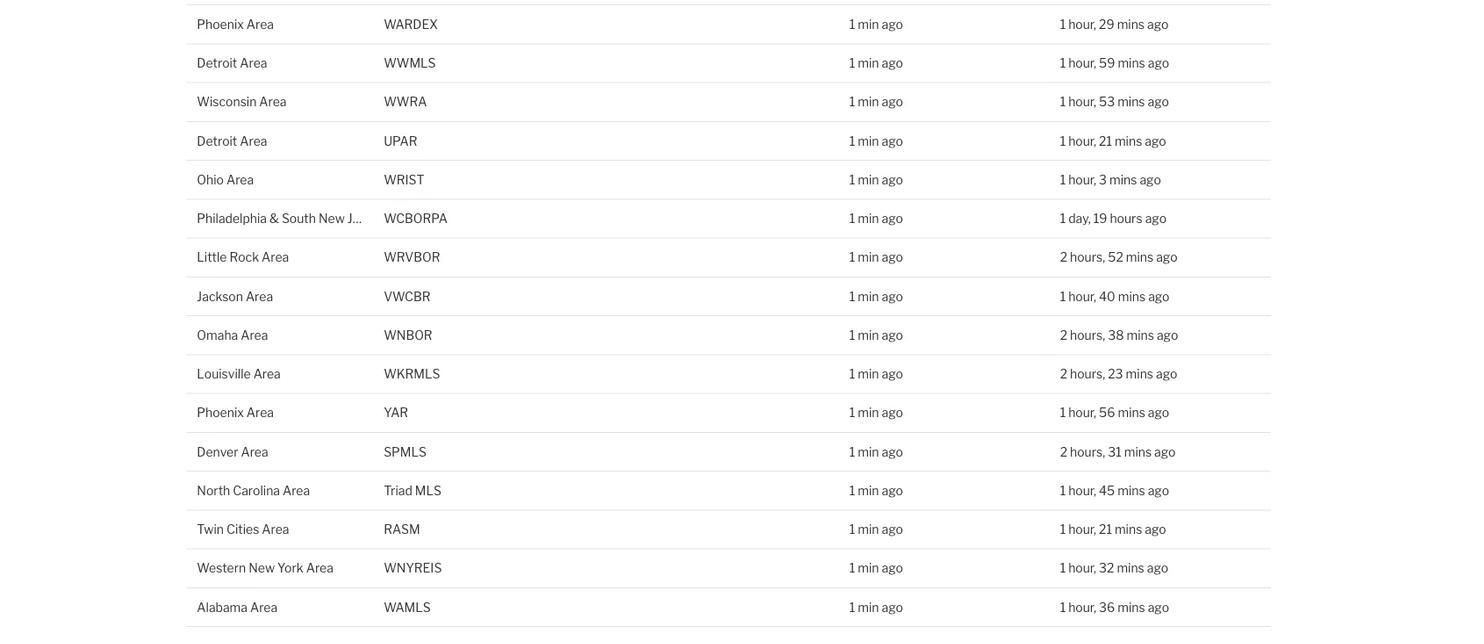 Task type: describe. For each thing, give the bounding box(es) containing it.
min for rasm
[[858, 522, 880, 537]]

mins for wamls
[[1118, 600, 1146, 615]]

1 min ago for wrvbor
[[850, 250, 904, 265]]

mins for wwra
[[1118, 95, 1146, 110]]

twin cities area
[[197, 522, 289, 537]]

59
[[1100, 56, 1116, 71]]

wisconsin
[[197, 95, 257, 110]]

hour, for wamls
[[1069, 600, 1097, 615]]

1 min ago for wamls
[[850, 600, 904, 615]]

min for wamls
[[858, 600, 880, 615]]

1 min ago for wwra
[[850, 95, 904, 110]]

min for vwcbr
[[858, 289, 880, 304]]

29
[[1100, 17, 1115, 32]]

mins for spmls
[[1125, 444, 1152, 459]]

1 min ago for wkrmls
[[850, 367, 904, 382]]

52
[[1109, 250, 1124, 265]]

hour, for yar
[[1069, 405, 1097, 420]]

wwmls
[[384, 56, 436, 71]]

hour, for upar
[[1069, 133, 1097, 148]]

upar
[[384, 133, 418, 148]]

min for wrist
[[858, 172, 880, 187]]

56
[[1100, 405, 1116, 420]]

min for spmls
[[858, 444, 880, 459]]

1 min ago for wnbor
[[850, 328, 904, 343]]

hours
[[1110, 211, 1143, 226]]

1 hour, 29 mins ago
[[1061, 17, 1169, 32]]

mins for wrvbor
[[1127, 250, 1154, 265]]

2 hours, 23 mins ago
[[1061, 367, 1178, 382]]

1 min ago for triad mls
[[850, 483, 904, 498]]

min for wnbor
[[858, 328, 880, 343]]

1 min ago for wrist
[[850, 172, 904, 187]]

hours, for 38
[[1071, 328, 1106, 343]]

vwcbr
[[384, 289, 431, 304]]

cities
[[227, 522, 259, 537]]

6 1 min ago from the top
[[850, 211, 904, 226]]

53
[[1100, 95, 1115, 110]]

1 min ago for rasm
[[850, 522, 904, 537]]

2 for 2 hours, 23 mins ago
[[1061, 367, 1068, 382]]

2 for 2 hours, 38 mins ago
[[1061, 328, 1068, 343]]

area for vwcbr
[[246, 289, 273, 304]]

hours, for 31
[[1071, 444, 1106, 459]]

area for spmls
[[241, 444, 268, 459]]

south
[[282, 211, 316, 226]]

alabama area
[[197, 600, 278, 615]]

mins for wardex
[[1118, 17, 1145, 32]]

1 hour, 59 mins ago
[[1061, 56, 1170, 71]]

yar
[[384, 405, 408, 420]]

jackson
[[197, 289, 243, 304]]

mls
[[415, 483, 442, 498]]

wcborpa
[[384, 211, 448, 226]]

21 for rasm
[[1100, 522, 1113, 537]]

phoenix for wardex
[[197, 17, 244, 32]]

wardex
[[384, 17, 438, 32]]

hours, for 23
[[1071, 367, 1106, 382]]

hour, for vwcbr
[[1069, 289, 1097, 304]]

2 hours, 31 mins ago
[[1061, 444, 1176, 459]]

twin
[[197, 522, 224, 537]]

1 hour, 3 mins ago
[[1061, 172, 1162, 187]]

40
[[1100, 289, 1116, 304]]

spmls
[[384, 444, 427, 459]]

mins for wrist
[[1110, 172, 1138, 187]]

min for wardex
[[858, 17, 880, 32]]

area for upar
[[240, 133, 267, 148]]

wnyreis
[[384, 561, 442, 576]]

detroit for upar
[[197, 133, 237, 148]]

32
[[1100, 561, 1115, 576]]

1 hour, 53 mins ago
[[1061, 95, 1170, 110]]

mins for vwcbr
[[1119, 289, 1146, 304]]

area for wwra
[[259, 95, 287, 110]]

mins for rasm
[[1115, 522, 1143, 537]]

jackson area
[[197, 289, 273, 304]]

mins for wnyreis
[[1117, 561, 1145, 576]]

&
[[270, 211, 279, 226]]

wnbor
[[384, 328, 433, 343]]

mins for wwmls
[[1118, 56, 1146, 71]]

6 min from the top
[[858, 211, 880, 226]]

23
[[1109, 367, 1124, 382]]

phoenix area for wardex
[[197, 17, 274, 32]]

jersey
[[348, 211, 385, 226]]

1 vertical spatial new
[[249, 561, 275, 576]]

1 hour, 32 mins ago
[[1061, 561, 1169, 576]]

triad
[[384, 483, 413, 498]]

detroit area for upar
[[197, 133, 267, 148]]

philadelphia
[[197, 211, 267, 226]]

3
[[1100, 172, 1107, 187]]

19
[[1094, 211, 1108, 226]]

denver
[[197, 444, 238, 459]]

hour, for wwra
[[1069, 95, 1097, 110]]

wwra
[[384, 95, 427, 110]]

phoenix for yar
[[197, 405, 244, 420]]

1 hour, 36 mins ago
[[1061, 600, 1170, 615]]

area for wamls
[[250, 600, 278, 615]]

ohio
[[197, 172, 224, 187]]

area for wardex
[[247, 17, 274, 32]]

2 hours, 38 mins ago
[[1061, 328, 1179, 343]]

min for wwmls
[[858, 56, 880, 71]]

hour, for rasm
[[1069, 522, 1097, 537]]

day,
[[1069, 211, 1091, 226]]

mins for yar
[[1118, 405, 1146, 420]]



Task type: vqa. For each thing, say whether or not it's contained in the screenshot.
MIN for UPAR
yes



Task type: locate. For each thing, give the bounding box(es) containing it.
1 day, 19 hours ago
[[1061, 211, 1167, 226]]

hour, up 1 hour, 32 mins ago
[[1069, 522, 1097, 537]]

hours, left 31
[[1071, 444, 1106, 459]]

carolina
[[233, 483, 280, 498]]

2 for 2 hours, 52 mins ago
[[1061, 250, 1068, 265]]

area for wkrmls
[[253, 367, 281, 382]]

new right the south
[[319, 211, 345, 226]]

area for wrist
[[227, 172, 254, 187]]

hour, for wrist
[[1069, 172, 1097, 187]]

5 hour, from the top
[[1069, 172, 1097, 187]]

1 hour, 45 mins ago
[[1061, 483, 1170, 498]]

8 1 min ago from the top
[[850, 289, 904, 304]]

14 min from the top
[[858, 522, 880, 537]]

4 hour, from the top
[[1069, 133, 1097, 148]]

0 vertical spatial detroit
[[197, 56, 237, 71]]

hour, left 40 at the top right of the page
[[1069, 289, 1097, 304]]

phoenix area for yar
[[197, 405, 274, 420]]

1 horizontal spatial new
[[319, 211, 345, 226]]

1 hour, 21 mins ago for rasm
[[1061, 522, 1167, 537]]

min for wkrmls
[[858, 367, 880, 382]]

hour, left 3 at the top right of page
[[1069, 172, 1097, 187]]

2 2 from the top
[[1061, 328, 1068, 343]]

mins for triad mls
[[1118, 483, 1146, 498]]

denver area
[[197, 444, 268, 459]]

hours, left 52
[[1071, 250, 1106, 265]]

new
[[319, 211, 345, 226], [249, 561, 275, 576]]

1 1 min ago from the top
[[850, 17, 904, 32]]

4 min from the top
[[858, 133, 880, 148]]

1 vertical spatial 1 hour, 21 mins ago
[[1061, 522, 1167, 537]]

16 1 min ago from the top
[[850, 600, 904, 615]]

little rock area
[[197, 250, 289, 265]]

hour, left the 36
[[1069, 600, 1097, 615]]

mins right 40 at the top right of the page
[[1119, 289, 1146, 304]]

hour, for triad mls
[[1069, 483, 1097, 498]]

mins right 56
[[1118, 405, 1146, 420]]

4 2 from the top
[[1061, 444, 1068, 459]]

31
[[1109, 444, 1122, 459]]

mins for wkrmls
[[1126, 367, 1154, 382]]

mins right "45"
[[1118, 483, 1146, 498]]

1 min ago for spmls
[[850, 444, 904, 459]]

36
[[1100, 600, 1116, 615]]

hour, left 56
[[1069, 405, 1097, 420]]

3 1 min ago from the top
[[850, 95, 904, 110]]

8 hour, from the top
[[1069, 483, 1097, 498]]

6 hour, from the top
[[1069, 289, 1097, 304]]

3 hours, from the top
[[1071, 367, 1106, 382]]

detroit for wwmls
[[197, 56, 237, 71]]

2 left 38
[[1061, 328, 1068, 343]]

11 min from the top
[[858, 405, 880, 420]]

hour, for wwmls
[[1069, 56, 1097, 71]]

detroit area down wisconsin
[[197, 133, 267, 148]]

1 hour, 21 mins ago for upar
[[1061, 133, 1167, 148]]

louisville
[[197, 367, 251, 382]]

louisville area
[[197, 367, 281, 382]]

2 detroit area from the top
[[197, 133, 267, 148]]

north
[[197, 483, 230, 498]]

1 min from the top
[[858, 17, 880, 32]]

detroit area up wisconsin
[[197, 56, 267, 71]]

mins down '1 hour, 53 mins ago'
[[1115, 133, 1143, 148]]

1 phoenix area from the top
[[197, 17, 274, 32]]

1 min ago for yar
[[850, 405, 904, 420]]

9 hour, from the top
[[1069, 522, 1097, 537]]

mins right 3 at the top right of page
[[1110, 172, 1138, 187]]

mins right 52
[[1127, 250, 1154, 265]]

wrist
[[384, 172, 425, 187]]

rock
[[230, 250, 259, 265]]

3 2 from the top
[[1061, 367, 1068, 382]]

mins right 29
[[1118, 17, 1145, 32]]

hour, left the 32
[[1069, 561, 1097, 576]]

2 1 min ago from the top
[[850, 56, 904, 71]]

15 min from the top
[[858, 561, 880, 576]]

min
[[858, 17, 880, 32], [858, 56, 880, 71], [858, 95, 880, 110], [858, 133, 880, 148], [858, 172, 880, 187], [858, 211, 880, 226], [858, 250, 880, 265], [858, 289, 880, 304], [858, 328, 880, 343], [858, 367, 880, 382], [858, 405, 880, 420], [858, 444, 880, 459], [858, 483, 880, 498], [858, 522, 880, 537], [858, 561, 880, 576], [858, 600, 880, 615]]

8 min from the top
[[858, 289, 880, 304]]

21
[[1100, 133, 1113, 148], [1100, 522, 1113, 537]]

2 min from the top
[[858, 56, 880, 71]]

omaha
[[197, 328, 238, 343]]

phoenix up wisconsin
[[197, 17, 244, 32]]

area for wwmls
[[240, 56, 267, 71]]

hour, left 53 on the right top of the page
[[1069, 95, 1097, 110]]

1 detroit from the top
[[197, 56, 237, 71]]

ohio area
[[197, 172, 254, 187]]

5 min from the top
[[858, 172, 880, 187]]

north carolina area
[[197, 483, 310, 498]]

philadelphia & south new jersey wcborpa
[[197, 211, 448, 226]]

mins down the 1 hour, 45 mins ago
[[1115, 522, 1143, 537]]

7 min from the top
[[858, 250, 880, 265]]

mins
[[1118, 17, 1145, 32], [1118, 56, 1146, 71], [1118, 95, 1146, 110], [1115, 133, 1143, 148], [1110, 172, 1138, 187], [1127, 250, 1154, 265], [1119, 289, 1146, 304], [1127, 328, 1155, 343], [1126, 367, 1154, 382], [1118, 405, 1146, 420], [1125, 444, 1152, 459], [1118, 483, 1146, 498], [1115, 522, 1143, 537], [1117, 561, 1145, 576], [1118, 600, 1146, 615]]

1 vertical spatial phoenix area
[[197, 405, 274, 420]]

ago
[[882, 17, 904, 32], [1148, 17, 1169, 32], [882, 56, 904, 71], [1149, 56, 1170, 71], [882, 95, 904, 110], [1148, 95, 1170, 110], [882, 133, 904, 148], [1145, 133, 1167, 148], [882, 172, 904, 187], [1140, 172, 1162, 187], [882, 211, 904, 226], [1146, 211, 1167, 226], [882, 250, 904, 265], [1157, 250, 1178, 265], [882, 289, 904, 304], [1149, 289, 1170, 304], [882, 328, 904, 343], [1157, 328, 1179, 343], [882, 367, 904, 382], [1157, 367, 1178, 382], [882, 405, 904, 420], [1149, 405, 1170, 420], [882, 444, 904, 459], [1155, 444, 1176, 459], [882, 483, 904, 498], [1148, 483, 1170, 498], [882, 522, 904, 537], [1145, 522, 1167, 537], [882, 561, 904, 576], [1148, 561, 1169, 576], [882, 600, 904, 615], [1148, 600, 1170, 615]]

0 vertical spatial detroit area
[[197, 56, 267, 71]]

wrvbor
[[384, 250, 440, 265]]

1 2 from the top
[[1061, 250, 1068, 265]]

1 vertical spatial detroit area
[[197, 133, 267, 148]]

13 min from the top
[[858, 483, 880, 498]]

hour,
[[1069, 17, 1097, 32], [1069, 56, 1097, 71], [1069, 95, 1097, 110], [1069, 133, 1097, 148], [1069, 172, 1097, 187], [1069, 289, 1097, 304], [1069, 405, 1097, 420], [1069, 483, 1097, 498], [1069, 522, 1097, 537], [1069, 561, 1097, 576], [1069, 600, 1097, 615]]

phoenix area up denver area
[[197, 405, 274, 420]]

little
[[197, 250, 227, 265]]

hours,
[[1071, 250, 1106, 265], [1071, 328, 1106, 343], [1071, 367, 1106, 382], [1071, 444, 1106, 459]]

10 hour, from the top
[[1069, 561, 1097, 576]]

phoenix
[[197, 17, 244, 32], [197, 405, 244, 420]]

38
[[1109, 328, 1125, 343]]

1 hour, 56 mins ago
[[1061, 405, 1170, 420]]

phoenix area
[[197, 17, 274, 32], [197, 405, 274, 420]]

min for wrvbor
[[858, 250, 880, 265]]

1 min ago
[[850, 17, 904, 32], [850, 56, 904, 71], [850, 95, 904, 110], [850, 133, 904, 148], [850, 172, 904, 187], [850, 211, 904, 226], [850, 250, 904, 265], [850, 289, 904, 304], [850, 328, 904, 343], [850, 367, 904, 382], [850, 405, 904, 420], [850, 444, 904, 459], [850, 483, 904, 498], [850, 522, 904, 537], [850, 561, 904, 576], [850, 600, 904, 615]]

1 hour, from the top
[[1069, 17, 1097, 32]]

9 min from the top
[[858, 328, 880, 343]]

0 vertical spatial 1 hour, 21 mins ago
[[1061, 133, 1167, 148]]

western new york area
[[197, 561, 334, 576]]

detroit area for wwmls
[[197, 56, 267, 71]]

hour, left 29
[[1069, 17, 1097, 32]]

2 hour, from the top
[[1069, 56, 1097, 71]]

3 hour, from the top
[[1069, 95, 1097, 110]]

21 for upar
[[1100, 133, 1113, 148]]

14 1 min ago from the top
[[850, 522, 904, 537]]

1 hours, from the top
[[1071, 250, 1106, 265]]

9 1 min ago from the top
[[850, 328, 904, 343]]

mins right 23
[[1126, 367, 1154, 382]]

mins right 38
[[1127, 328, 1155, 343]]

0 vertical spatial phoenix area
[[197, 17, 274, 32]]

mins right 59 at top
[[1118, 56, 1146, 71]]

21 down 53 on the right top of the page
[[1100, 133, 1113, 148]]

1 vertical spatial 21
[[1100, 522, 1113, 537]]

4 hours, from the top
[[1071, 444, 1106, 459]]

hour, for wardex
[[1069, 17, 1097, 32]]

rasm
[[384, 522, 420, 537]]

1 min ago for wwmls
[[850, 56, 904, 71]]

mins for upar
[[1115, 133, 1143, 148]]

0 horizontal spatial new
[[249, 561, 275, 576]]

area for wnbor
[[241, 328, 268, 343]]

wisconsin area
[[197, 95, 287, 110]]

0 vertical spatial 21
[[1100, 133, 1113, 148]]

1 hour, 21 mins ago
[[1061, 133, 1167, 148], [1061, 522, 1167, 537]]

york
[[278, 561, 304, 576]]

2 phoenix area from the top
[[197, 405, 274, 420]]

2 left 52
[[1061, 250, 1068, 265]]

10 min from the top
[[858, 367, 880, 382]]

16 min from the top
[[858, 600, 880, 615]]

2 detroit from the top
[[197, 133, 237, 148]]

12 1 min ago from the top
[[850, 444, 904, 459]]

2 1 hour, 21 mins ago from the top
[[1061, 522, 1167, 537]]

1 21 from the top
[[1100, 133, 1113, 148]]

11 hour, from the top
[[1069, 600, 1097, 615]]

detroit
[[197, 56, 237, 71], [197, 133, 237, 148]]

min for triad mls
[[858, 483, 880, 498]]

hours, left 23
[[1071, 367, 1106, 382]]

mins right 53 on the right top of the page
[[1118, 95, 1146, 110]]

hour, for wnyreis
[[1069, 561, 1097, 576]]

area for yar
[[247, 405, 274, 420]]

min for wnyreis
[[858, 561, 880, 576]]

45
[[1100, 483, 1116, 498]]

hour, left 59 at top
[[1069, 56, 1097, 71]]

1 vertical spatial detroit
[[197, 133, 237, 148]]

wkrmls
[[384, 367, 440, 382]]

wamls
[[384, 600, 431, 615]]

1 min ago for vwcbr
[[850, 289, 904, 304]]

new left york at the left bottom of page
[[249, 561, 275, 576]]

7 1 min ago from the top
[[850, 250, 904, 265]]

7 hour, from the top
[[1069, 405, 1097, 420]]

2 left 23
[[1061, 367, 1068, 382]]

hours, left 38
[[1071, 328, 1106, 343]]

alabama
[[197, 600, 248, 615]]

3 min from the top
[[858, 95, 880, 110]]

mins for wnbor
[[1127, 328, 1155, 343]]

1 hour, 21 mins ago up 1 hour, 32 mins ago
[[1061, 522, 1167, 537]]

hour, left "45"
[[1069, 483, 1097, 498]]

hour, up 1 hour, 3 mins ago
[[1069, 133, 1097, 148]]

11 1 min ago from the top
[[850, 405, 904, 420]]

1 1 hour, 21 mins ago from the top
[[1061, 133, 1167, 148]]

1 min ago for wardex
[[850, 17, 904, 32]]

1 detroit area from the top
[[197, 56, 267, 71]]

4 1 min ago from the top
[[850, 133, 904, 148]]

phoenix up denver
[[197, 405, 244, 420]]

2
[[1061, 250, 1068, 265], [1061, 328, 1068, 343], [1061, 367, 1068, 382], [1061, 444, 1068, 459]]

min for yar
[[858, 405, 880, 420]]

2 hours, from the top
[[1071, 328, 1106, 343]]

15 1 min ago from the top
[[850, 561, 904, 576]]

2 left 31
[[1061, 444, 1068, 459]]

2 phoenix from the top
[[197, 405, 244, 420]]

min for upar
[[858, 133, 880, 148]]

1 min ago for upar
[[850, 133, 904, 148]]

10 1 min ago from the top
[[850, 367, 904, 382]]

area
[[247, 17, 274, 32], [240, 56, 267, 71], [259, 95, 287, 110], [240, 133, 267, 148], [227, 172, 254, 187], [262, 250, 289, 265], [246, 289, 273, 304], [241, 328, 268, 343], [253, 367, 281, 382], [247, 405, 274, 420], [241, 444, 268, 459], [283, 483, 310, 498], [262, 522, 289, 537], [306, 561, 334, 576], [250, 600, 278, 615]]

hours, for 52
[[1071, 250, 1106, 265]]

detroit area
[[197, 56, 267, 71], [197, 133, 267, 148]]

2 21 from the top
[[1100, 522, 1113, 537]]

0 vertical spatial new
[[319, 211, 345, 226]]

1 phoenix from the top
[[197, 17, 244, 32]]

5 1 min ago from the top
[[850, 172, 904, 187]]

21 up the 32
[[1100, 522, 1113, 537]]

phoenix area up wisconsin area
[[197, 17, 274, 32]]

triad mls
[[384, 483, 442, 498]]

13 1 min ago from the top
[[850, 483, 904, 498]]

omaha area
[[197, 328, 268, 343]]

min for wwra
[[858, 95, 880, 110]]

detroit up wisconsin
[[197, 56, 237, 71]]

1 hour, 21 mins ago down '1 hour, 53 mins ago'
[[1061, 133, 1167, 148]]

12 min from the top
[[858, 444, 880, 459]]

1 hour, 40 mins ago
[[1061, 289, 1170, 304]]

mins right the 36
[[1118, 600, 1146, 615]]

western
[[197, 561, 246, 576]]

mins right 31
[[1125, 444, 1152, 459]]

1
[[850, 17, 856, 32], [1061, 17, 1066, 32], [850, 56, 856, 71], [1061, 56, 1066, 71], [850, 95, 856, 110], [1061, 95, 1066, 110], [850, 133, 856, 148], [1061, 133, 1066, 148], [850, 172, 856, 187], [1061, 172, 1066, 187], [850, 211, 856, 226], [1061, 211, 1066, 226], [850, 250, 856, 265], [850, 289, 856, 304], [1061, 289, 1066, 304], [850, 328, 856, 343], [850, 367, 856, 382], [850, 405, 856, 420], [1061, 405, 1066, 420], [850, 444, 856, 459], [850, 483, 856, 498], [1061, 483, 1066, 498], [850, 522, 856, 537], [1061, 522, 1066, 537], [850, 561, 856, 576], [1061, 561, 1066, 576], [850, 600, 856, 615], [1061, 600, 1066, 615]]

1 min ago for wnyreis
[[850, 561, 904, 576]]

2 hours, 52 mins ago
[[1061, 250, 1178, 265]]

1 vertical spatial phoenix
[[197, 405, 244, 420]]

detroit up ohio
[[197, 133, 237, 148]]

0 vertical spatial phoenix
[[197, 17, 244, 32]]

mins right the 32
[[1117, 561, 1145, 576]]

2 for 2 hours, 31 mins ago
[[1061, 444, 1068, 459]]



